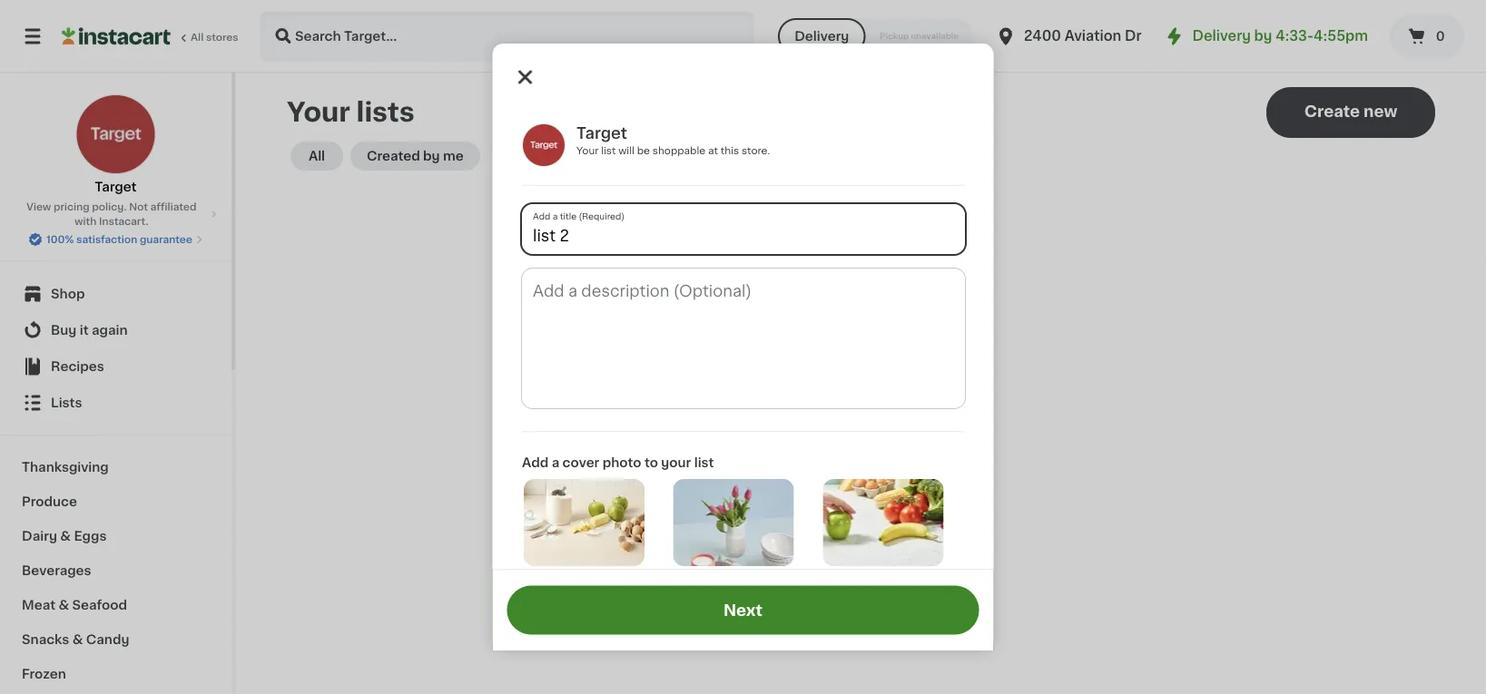 Task type: vqa. For each thing, say whether or not it's contained in the screenshot.
Care
no



Task type: describe. For each thing, give the bounding box(es) containing it.
view
[[26, 202, 51, 212]]

your lists
[[287, 99, 415, 125]]

a
[[551, 457, 559, 469]]

guarantee
[[140, 235, 192, 245]]

will for target
[[618, 146, 634, 156]]

4:55pm
[[1314, 30, 1368, 43]]

new
[[1364, 104, 1398, 119]]

this
[[720, 146, 739, 156]]

all stores
[[191, 32, 238, 42]]

create
[[811, 397, 852, 409]]

seafood
[[72, 599, 127, 612]]

lists you create will be saved here.
[[750, 397, 972, 409]]

instacart logo image
[[62, 25, 171, 47]]

target for target
[[95, 181, 137, 193]]

saved
[[899, 397, 937, 409]]

delivery for delivery
[[795, 30, 849, 43]]

target your list will be shoppable at this store.
[[576, 126, 770, 156]]

created
[[367, 150, 420, 163]]

4:33-
[[1276, 30, 1314, 43]]

beverages
[[22, 565, 91, 577]]

a jar of flour, a stick of sliced butter, 3 granny smith apples, a carton of 7 eggs. image
[[523, 479, 644, 567]]

all for all
[[309, 150, 325, 163]]

lists for lists you create will be saved here.
[[750, 397, 781, 409]]

at
[[708, 146, 718, 156]]

list_add_items dialog
[[493, 44, 994, 695]]

policy.
[[92, 202, 127, 212]]

bowl of nachos covered in cheese. image
[[822, 577, 943, 664]]

produce
[[22, 496, 77, 508]]

service type group
[[778, 18, 973, 54]]

none text field inside list_add_items dialog
[[522, 269, 965, 409]]

0
[[1436, 30, 1445, 43]]

eggs
[[74, 530, 107, 543]]

by for created
[[423, 150, 440, 163]]

snacks & candy link
[[11, 623, 221, 657]]

be for lists
[[879, 397, 896, 409]]

100% satisfaction guarantee button
[[28, 229, 203, 247]]

delivery button
[[778, 18, 866, 54]]

create new button
[[1267, 87, 1435, 138]]

lists
[[356, 99, 415, 125]]

stores
[[206, 32, 238, 42]]

created by me button
[[350, 142, 480, 171]]

shop link
[[11, 276, 221, 312]]

dairy & eggs link
[[11, 519, 221, 554]]

instacart.
[[99, 217, 148, 227]]

0 horizontal spatial your
[[287, 99, 350, 125]]

will for lists
[[855, 397, 876, 409]]

shop
[[51, 288, 85, 301]]

created by me
[[367, 150, 464, 163]]

again
[[92, 324, 128, 337]]

& for meat
[[59, 599, 69, 612]]

aviation
[[1065, 30, 1122, 43]]

view pricing policy. not affiliated with instacart.
[[26, 202, 197, 227]]

with
[[75, 217, 97, 227]]

1 vertical spatial list
[[694, 457, 714, 469]]

thanksgiving
[[22, 461, 109, 474]]

100% satisfaction guarantee
[[46, 235, 192, 245]]

satisfaction
[[76, 235, 137, 245]]

all button
[[291, 142, 343, 171]]

lists for lists
[[51, 397, 82, 409]]

store.
[[741, 146, 770, 156]]

pricing
[[54, 202, 90, 212]]

frozen
[[22, 668, 66, 681]]

be for target
[[637, 146, 650, 156]]



Task type: locate. For each thing, give the bounding box(es) containing it.
your
[[287, 99, 350, 125], [576, 146, 598, 156]]

0 button
[[1390, 15, 1464, 58]]

2400
[[1024, 30, 1061, 43]]

& left eggs
[[60, 530, 71, 543]]

next button
[[507, 586, 979, 635]]

1 horizontal spatial will
[[855, 397, 876, 409]]

1 horizontal spatial delivery
[[1193, 30, 1251, 43]]

a tabletop of makeup, skincare, and beauty products. image
[[673, 577, 794, 664]]

1 horizontal spatial lists
[[750, 397, 781, 409]]

lists left "you"
[[750, 397, 781, 409]]

snacks
[[22, 634, 69, 646]]

2 vertical spatial &
[[72, 634, 83, 646]]

recipes link
[[11, 349, 221, 385]]

recipes
[[51, 360, 104, 373]]

target link
[[76, 94, 156, 196]]

delivery inside delivery by 4:33-4:55pm link
[[1193, 30, 1251, 43]]

& for dairy
[[60, 530, 71, 543]]

all stores link
[[62, 11, 240, 62]]

will right create
[[855, 397, 876, 409]]

2400 aviation dr
[[1024, 30, 1142, 43]]

frozen link
[[11, 657, 221, 692]]

None text field
[[522, 269, 965, 409]]

0 vertical spatial &
[[60, 530, 71, 543]]

0 vertical spatial target
[[576, 126, 627, 141]]

delivery inside delivery button
[[795, 30, 849, 43]]

delivery
[[1193, 30, 1251, 43], [795, 30, 849, 43]]

be left saved
[[879, 397, 896, 409]]

me
[[443, 150, 464, 163]]

thanksgiving link
[[11, 450, 221, 485]]

dr
[[1125, 30, 1142, 43]]

beverages link
[[11, 554, 221, 588]]

1 lists from the left
[[51, 397, 82, 409]]

snacks & candy
[[22, 634, 129, 646]]

your
[[661, 457, 691, 469]]

lists link
[[11, 385, 221, 421]]

0 vertical spatial be
[[637, 146, 650, 156]]

0 vertical spatial your
[[287, 99, 350, 125]]

dairy & eggs
[[22, 530, 107, 543]]

0 horizontal spatial will
[[618, 146, 634, 156]]

target logo image up policy.
[[76, 94, 156, 174]]

meat & seafood link
[[11, 588, 221, 623]]

by inside created by me button
[[423, 150, 440, 163]]

1 horizontal spatial target logo image
[[522, 123, 565, 167]]

all inside button
[[309, 150, 325, 163]]

1 horizontal spatial target
[[576, 126, 627, 141]]

candy
[[86, 634, 129, 646]]

Add a title (Required) text field
[[522, 204, 965, 254]]

1 horizontal spatial your
[[576, 146, 598, 156]]

will
[[618, 146, 634, 156], [855, 397, 876, 409]]

by for delivery
[[1254, 30, 1272, 43]]

meat
[[22, 599, 55, 612]]

1 vertical spatial &
[[59, 599, 69, 612]]

cover
[[562, 457, 599, 469]]

by left 4:33-
[[1254, 30, 1272, 43]]

by left me
[[423, 150, 440, 163]]

produce link
[[11, 485, 221, 519]]

all for all stores
[[191, 32, 204, 42]]

2 lists from the left
[[750, 397, 781, 409]]

all down your lists in the left top of the page
[[309, 150, 325, 163]]

0 horizontal spatial delivery
[[795, 30, 849, 43]]

add a cover photo to your list
[[522, 457, 714, 469]]

by inside delivery by 4:33-4:55pm link
[[1254, 30, 1272, 43]]

next
[[724, 603, 763, 618]]

1 horizontal spatial by
[[1254, 30, 1272, 43]]

0 vertical spatial all
[[191, 32, 204, 42]]

will left shoppable
[[618, 146, 634, 156]]

meat & seafood
[[22, 599, 127, 612]]

lists down recipes
[[51, 397, 82, 409]]

& for snacks
[[72, 634, 83, 646]]

all
[[191, 32, 204, 42], [309, 150, 325, 163]]

photo
[[602, 457, 641, 469]]

be
[[637, 146, 650, 156], [879, 397, 896, 409]]

create new
[[1304, 104, 1398, 119]]

shoppable
[[652, 146, 705, 156]]

0 horizontal spatial all
[[191, 32, 204, 42]]

list
[[601, 146, 615, 156], [694, 457, 714, 469]]

delivery by 4:33-4:55pm
[[1193, 30, 1368, 43]]

0 horizontal spatial target logo image
[[76, 94, 156, 174]]

0 horizontal spatial be
[[637, 146, 650, 156]]

list inside target your list will be shoppable at this store.
[[601, 146, 615, 156]]

& left candy
[[72, 634, 83, 646]]

it
[[80, 324, 89, 337]]

0 horizontal spatial by
[[423, 150, 440, 163]]

list right your on the bottom
[[694, 457, 714, 469]]

be inside target your list will be shoppable at this store.
[[637, 146, 650, 156]]

view pricing policy. not affiliated with instacart. link
[[15, 200, 217, 229]]

you
[[784, 397, 808, 409]]

&
[[60, 530, 71, 543], [59, 599, 69, 612], [72, 634, 83, 646]]

lists
[[51, 397, 82, 409], [750, 397, 781, 409]]

buy it again link
[[11, 312, 221, 349]]

0 horizontal spatial list
[[601, 146, 615, 156]]

your inside target your list will be shoppable at this store.
[[576, 146, 598, 156]]

1 vertical spatial all
[[309, 150, 325, 163]]

delivery for delivery by 4:33-4:55pm
[[1193, 30, 1251, 43]]

here.
[[940, 397, 972, 409]]

a person with white painted nails grinding some spices with a mortar and pestle. image
[[523, 577, 644, 664]]

1 vertical spatial by
[[423, 150, 440, 163]]

dairy
[[22, 530, 57, 543]]

not
[[129, 202, 148, 212]]

be left shoppable
[[637, 146, 650, 156]]

affiliated
[[150, 202, 197, 212]]

buy it again
[[51, 324, 128, 337]]

target logo image
[[76, 94, 156, 174], [522, 123, 565, 167]]

by
[[1254, 30, 1272, 43], [423, 150, 440, 163]]

to
[[644, 457, 658, 469]]

0 horizontal spatial target
[[95, 181, 137, 193]]

& right meat
[[59, 599, 69, 612]]

target for target your list will be shoppable at this store.
[[576, 126, 627, 141]]

target inside target your list will be shoppable at this store.
[[576, 126, 627, 141]]

list left shoppable
[[601, 146, 615, 156]]

2400 aviation dr button
[[995, 11, 1142, 62]]

a small white vase of pink tulips, a stack of 3 white bowls, and a rolled napkin. image
[[673, 479, 794, 567]]

None search field
[[260, 11, 755, 62]]

1 vertical spatial be
[[879, 397, 896, 409]]

target
[[576, 126, 627, 141], [95, 181, 137, 193]]

create
[[1304, 104, 1360, 119]]

0 horizontal spatial lists
[[51, 397, 82, 409]]

100%
[[46, 235, 74, 245]]

1 horizontal spatial be
[[879, 397, 896, 409]]

delivery by 4:33-4:55pm link
[[1163, 25, 1368, 47]]

add
[[522, 457, 548, 469]]

will inside target your list will be shoppable at this store.
[[618, 146, 634, 156]]

0 vertical spatial by
[[1254, 30, 1272, 43]]

a person touching an apple, a banana, a bunch of tomatoes, and an assortment of other vegetables on a counter. image
[[822, 479, 943, 567]]

1 vertical spatial will
[[855, 397, 876, 409]]

target logo image right me
[[522, 123, 565, 167]]

1 vertical spatial target
[[95, 181, 137, 193]]

buy
[[51, 324, 77, 337]]

& inside 'link'
[[60, 530, 71, 543]]

0 vertical spatial list
[[601, 146, 615, 156]]

target logo image inside list_add_items dialog
[[522, 123, 565, 167]]

0 vertical spatial will
[[618, 146, 634, 156]]

all left stores
[[191, 32, 204, 42]]

1 horizontal spatial all
[[309, 150, 325, 163]]

1 vertical spatial your
[[576, 146, 598, 156]]

1 horizontal spatial list
[[694, 457, 714, 469]]



